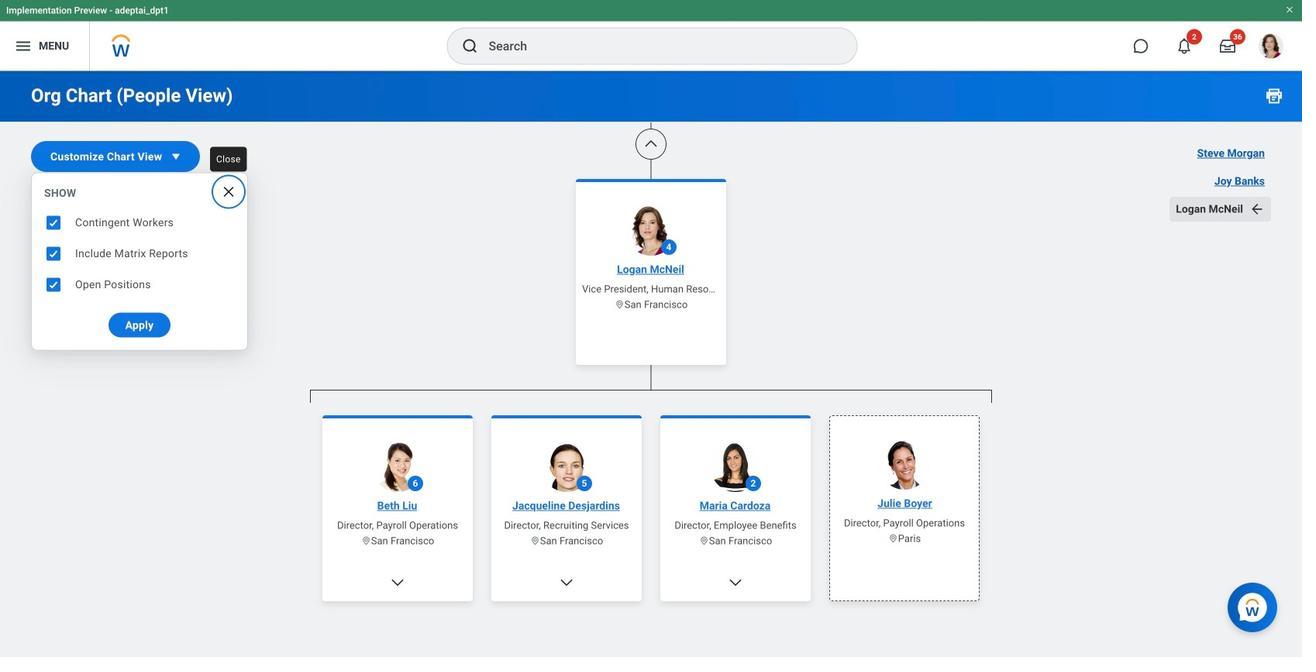 Task type: locate. For each thing, give the bounding box(es) containing it.
0 horizontal spatial chevron down image
[[390, 575, 406, 591]]

1 chevron down image from the left
[[390, 575, 406, 591]]

tooltip
[[206, 142, 252, 176]]

banner
[[0, 0, 1303, 71]]

location image
[[889, 534, 899, 544], [361, 536, 371, 546], [699, 536, 709, 546]]

0 vertical spatial location image
[[615, 300, 625, 310]]

dialog
[[31, 173, 248, 351]]

chevron down image for the leftmost location image
[[559, 575, 575, 591]]

2 horizontal spatial location image
[[889, 534, 899, 544]]

main content
[[0, 0, 1303, 658]]

chevron down image
[[390, 575, 406, 591], [559, 575, 575, 591]]

chevron up image
[[644, 136, 659, 152]]

arrow left image
[[1250, 202, 1266, 217]]

0 horizontal spatial location image
[[530, 536, 540, 546]]

chevron down image for the leftmost location icon
[[390, 575, 406, 591]]

x image
[[221, 184, 237, 200]]

location image
[[615, 300, 625, 310], [530, 536, 540, 546]]

1 horizontal spatial chevron down image
[[559, 575, 575, 591]]

1 vertical spatial location image
[[530, 536, 540, 546]]

2 chevron down image from the left
[[559, 575, 575, 591]]

chevron down image
[[728, 575, 744, 591]]

Search Workday  search field
[[489, 29, 826, 63]]

logan mcneil, logan mcneil, 4 direct reports element
[[310, 403, 993, 658]]

profile logan mcneil image
[[1259, 34, 1284, 62]]

close environment banner image
[[1286, 5, 1295, 14]]



Task type: vqa. For each thing, say whether or not it's contained in the screenshot.
bottom chevron down small image
no



Task type: describe. For each thing, give the bounding box(es) containing it.
notifications large image
[[1177, 38, 1193, 54]]

print org chart image
[[1266, 86, 1284, 105]]

1 horizontal spatial location image
[[699, 536, 709, 546]]

justify image
[[14, 37, 33, 55]]

search image
[[461, 37, 480, 55]]

0 horizontal spatial location image
[[361, 536, 371, 546]]

caret down image
[[168, 149, 184, 164]]

inbox large image
[[1221, 38, 1236, 54]]

1 horizontal spatial location image
[[615, 300, 625, 310]]



